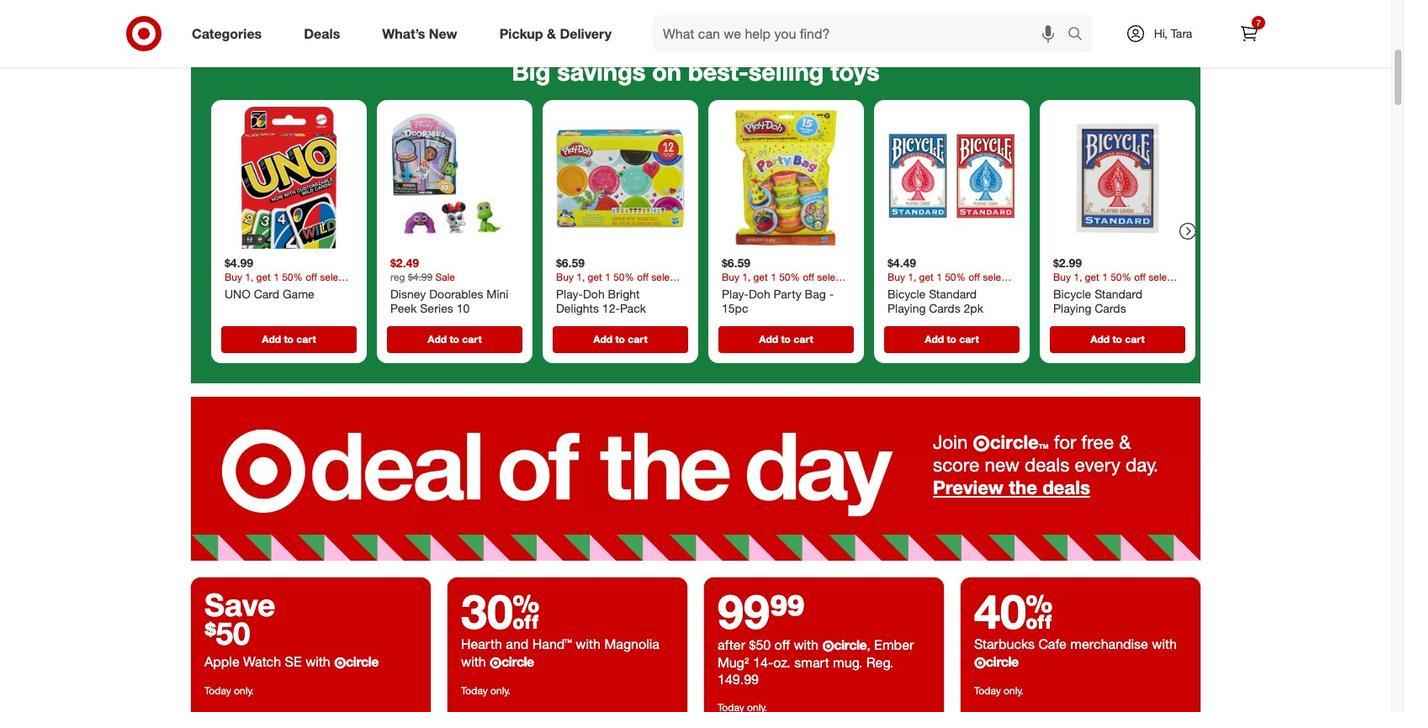 Task type: describe. For each thing, give the bounding box(es) containing it.
$6.59 for play-doh party bag - 15pc
[[722, 256, 751, 270]]

series
[[420, 302, 453, 316]]

smart
[[795, 655, 829, 672]]

™
[[565, 636, 572, 653]]

for free & score new deals every day. preview the deals
[[933, 431, 1159, 499]]

score
[[933, 453, 980, 476]]

2 99 from the left
[[770, 583, 805, 641]]

7 link
[[1231, 15, 1268, 52]]

on
[[652, 56, 682, 87]]

peek
[[390, 302, 417, 316]]

cards for bicycle standard playing cards
[[1095, 302, 1126, 316]]

add to cart for bicycle standard playing cards 2pk
[[925, 333, 979, 346]]

add to cart for bicycle standard playing cards
[[1091, 333, 1145, 346]]

and
[[506, 636, 529, 653]]

apple
[[204, 653, 240, 670]]

sponsored
[[1151, 26, 1201, 39]]

to for play-doh party bag - 15pc
[[781, 333, 791, 346]]

uno card game
[[225, 287, 315, 301]]

pickup
[[500, 25, 543, 42]]

playing for bicycle standard playing cards 2pk
[[888, 302, 926, 316]]

0 horizontal spatial only.
[[234, 685, 254, 697]]

10
[[457, 302, 470, 316]]

hi, tara
[[1154, 26, 1193, 40]]

every
[[1075, 453, 1121, 476]]

free
[[1082, 431, 1114, 453]]

◎
[[973, 434, 990, 453]]

with right se
[[306, 653, 330, 670]]

2pk
[[964, 302, 984, 316]]

with down hearth
[[461, 654, 486, 671]]

bicycle standard playing cards 2pk
[[888, 287, 984, 316]]

pack
[[620, 302, 646, 316]]

today for 40
[[974, 685, 1001, 698]]

savings
[[557, 56, 646, 87]]

hi,
[[1154, 26, 1168, 40]]

new
[[985, 453, 1020, 476]]

bicycle standard playing cards 2pk image
[[881, 107, 1023, 249]]

add to cart button for bicycle standard playing cards 2pk
[[884, 326, 1020, 353]]

standard for bicycle standard playing cards
[[1095, 287, 1143, 301]]

,
[[867, 637, 871, 654]]

disney
[[390, 287, 426, 301]]

deals link
[[290, 15, 361, 52]]

with up 'smart'
[[794, 637, 819, 654]]

add to cart button for play-doh party bag - 15pc
[[719, 326, 854, 353]]

add to cart button for bicycle standard playing cards
[[1050, 326, 1186, 353]]

play-doh bright delights 12-pack
[[556, 287, 646, 316]]

add to cart button for disney doorables mini peek series 10
[[387, 326, 523, 353]]

watch
[[243, 653, 281, 670]]

What can we help you find? suggestions appear below search field
[[653, 15, 1072, 52]]

12-
[[602, 302, 620, 316]]

add for disney doorables mini peek series 10
[[428, 333, 447, 346]]

cart for disney doorables mini peek series 10
[[462, 333, 482, 346]]

play-doh party bag - 15pc
[[722, 287, 834, 316]]

play-doh bright delights 12-pack image
[[549, 107, 692, 249]]

delights
[[556, 302, 599, 316]]

add for uno card game
[[262, 333, 281, 346]]

ember
[[874, 637, 914, 654]]

standard for bicycle standard playing cards 2pk
[[929, 287, 977, 301]]

play-doh party bag - 15pc image
[[715, 107, 857, 249]]

cart for play-doh bright delights 12-pack
[[628, 333, 648, 346]]

se
[[285, 653, 302, 670]]

$2.99
[[1053, 256, 1082, 270]]

30
[[461, 583, 540, 641]]

join
[[933, 431, 968, 453]]

search button
[[1060, 15, 1101, 56]]

today for 30
[[461, 685, 488, 698]]

with magnolia with
[[461, 636, 660, 671]]

what's
[[382, 25, 425, 42]]

0 horizontal spatial $4.99
[[225, 256, 253, 270]]

-
[[829, 287, 834, 301]]

to for bicycle standard playing cards 2pk
[[947, 333, 957, 346]]

, ember mug² 14-oz. smart mug. reg. 149.99
[[718, 637, 914, 689]]

cart for bicycle standard playing cards 2pk
[[959, 333, 979, 346]]

1 horizontal spatial $50
[[749, 637, 771, 654]]

7
[[1256, 18, 1261, 28]]

only. for 30
[[491, 685, 511, 698]]

playing for bicycle standard playing cards
[[1053, 302, 1092, 316]]

join ◎ circle tm
[[933, 431, 1049, 453]]

big savings on best-selling toys
[[512, 56, 880, 87]]

play- for play-doh bright delights 12-pack
[[556, 287, 583, 301]]

tm
[[1039, 442, 1049, 451]]

search
[[1060, 27, 1101, 43]]

big
[[512, 56, 550, 87]]

mini
[[487, 287, 509, 301]]

after
[[718, 637, 746, 654]]

party
[[774, 287, 802, 301]]

what's new
[[382, 25, 457, 42]]

add for play-doh bright delights 12-pack
[[593, 333, 613, 346]]

advertisement region
[[191, 0, 1201, 25]]

pickup & delivery link
[[485, 15, 633, 52]]

save
[[204, 587, 275, 625]]

game
[[283, 287, 315, 301]]

circle for hearth and hand
[[501, 654, 534, 671]]

0 horizontal spatial today
[[204, 685, 231, 697]]

cart for bicycle standard playing cards
[[1125, 333, 1145, 346]]

14-
[[753, 655, 773, 672]]

circle for apple watch se with
[[346, 653, 379, 670]]

$2.49
[[390, 256, 419, 270]]



Task type: locate. For each thing, give the bounding box(es) containing it.
add to cart button for uno card game
[[221, 326, 357, 353]]

bicycle inside bicycle standard playing cards
[[1053, 287, 1092, 301]]

add to cart down game
[[262, 333, 316, 346]]

& right 'free'
[[1119, 431, 1131, 453]]

mug.
[[833, 655, 863, 672]]

bicycle down $4.49
[[888, 287, 926, 301]]

$6.59 up delights
[[556, 256, 585, 270]]

0 horizontal spatial $6.59
[[556, 256, 585, 270]]

apple watch se with
[[204, 653, 334, 670]]

play- for play-doh party bag - 15pc
[[722, 287, 749, 301]]

add to cart button down 12-
[[553, 326, 688, 353]]

standard inside bicycle standard playing cards 2pk
[[929, 287, 977, 301]]

preview
[[933, 476, 1004, 499]]

playing
[[888, 302, 926, 316], [1053, 302, 1092, 316]]

$6.59 up 15pc
[[722, 256, 751, 270]]

delivery
[[560, 25, 612, 42]]

starbucks
[[974, 636, 1035, 653]]

& right pickup
[[547, 25, 556, 42]]

categories
[[192, 25, 262, 42]]

bicycle standard playing cards image
[[1047, 107, 1189, 249]]

3 cart from the left
[[628, 333, 648, 346]]

cards for bicycle standard playing cards 2pk
[[929, 302, 961, 316]]

pickup & delivery
[[500, 25, 612, 42]]

4 to from the left
[[781, 333, 791, 346]]

add
[[262, 333, 281, 346], [428, 333, 447, 346], [593, 333, 613, 346], [759, 333, 778, 346], [925, 333, 944, 346], [1091, 333, 1110, 346]]

today down hearth
[[461, 685, 488, 698]]

toys
[[831, 56, 880, 87]]

after $50 off with
[[718, 637, 822, 654]]

bicycle for bicycle standard playing cards 2pk
[[888, 287, 926, 301]]

best-
[[688, 56, 749, 87]]

to
[[284, 333, 294, 346], [450, 333, 459, 346], [615, 333, 625, 346], [781, 333, 791, 346], [947, 333, 957, 346], [1113, 333, 1122, 346]]

sale
[[435, 271, 455, 283]]

1 horizontal spatial $6.59
[[722, 256, 751, 270]]

uno card game image
[[218, 107, 360, 249]]

with
[[576, 636, 601, 653], [1152, 636, 1177, 653], [794, 637, 819, 654], [306, 653, 330, 670], [461, 654, 486, 671]]

hand
[[532, 636, 565, 653]]

bright
[[608, 287, 640, 301]]

1 horizontal spatial today
[[461, 685, 488, 698]]

reg.
[[866, 655, 894, 672]]

to down game
[[284, 333, 294, 346]]

$4.49
[[888, 256, 916, 270]]

doh left party
[[749, 287, 770, 301]]

1 horizontal spatial play-
[[722, 287, 749, 301]]

0 horizontal spatial playing
[[888, 302, 926, 316]]

3 to from the left
[[615, 333, 625, 346]]

play- inside play-doh party bag - 15pc
[[722, 287, 749, 301]]

cart down 10
[[462, 333, 482, 346]]

1 horizontal spatial today only.
[[461, 685, 511, 698]]

playing inside bicycle standard playing cards 2pk
[[888, 302, 926, 316]]

6 to from the left
[[1113, 333, 1122, 346]]

with right ™
[[576, 636, 601, 653]]

with inside 40 starbucks cafe merchandise with circle
[[1152, 636, 1177, 653]]

1 add to cart from the left
[[262, 333, 316, 346]]

add down 12-
[[593, 333, 613, 346]]

add down bicycle standard playing cards
[[1091, 333, 1110, 346]]

1 vertical spatial &
[[1119, 431, 1131, 453]]

cards
[[929, 302, 961, 316], [1095, 302, 1126, 316]]

1 horizontal spatial $4.99
[[408, 271, 433, 283]]

2 bicycle from the left
[[1053, 287, 1092, 301]]

1 horizontal spatial standard
[[1095, 287, 1143, 301]]

$4.99 up disney
[[408, 271, 433, 283]]

4 cart from the left
[[794, 333, 813, 346]]

3 add from the left
[[593, 333, 613, 346]]

$50 up 14-
[[749, 637, 771, 654]]

to for bicycle standard playing cards
[[1113, 333, 1122, 346]]

0 horizontal spatial $50
[[204, 615, 250, 653]]

add down uno card game
[[262, 333, 281, 346]]

add for bicycle standard playing cards
[[1091, 333, 1110, 346]]

cart for play-doh party bag - 15pc
[[794, 333, 813, 346]]

today only. for 30
[[461, 685, 511, 698]]

0 horizontal spatial bicycle
[[888, 287, 926, 301]]

only. for 40
[[1004, 685, 1024, 698]]

1 horizontal spatial cards
[[1095, 302, 1126, 316]]

to down bicycle standard playing cards 2pk
[[947, 333, 957, 346]]

add to cart for uno card game
[[262, 333, 316, 346]]

to for disney doorables mini peek series 10
[[450, 333, 459, 346]]

cards inside bicycle standard playing cards
[[1095, 302, 1126, 316]]

add down series
[[428, 333, 447, 346]]

2 $6.59 from the left
[[722, 256, 751, 270]]

99 up the oz.
[[770, 583, 805, 641]]

for
[[1054, 431, 1077, 453]]

to for uno card game
[[284, 333, 294, 346]]

only. down the hearth and hand ™
[[491, 685, 511, 698]]

today only. down hearth
[[461, 685, 511, 698]]

with right merchandise
[[1152, 636, 1177, 653]]

6 cart from the left
[[1125, 333, 1145, 346]]

1 horizontal spatial bicycle
[[1053, 287, 1092, 301]]

playing down $4.49
[[888, 302, 926, 316]]

40
[[974, 583, 1053, 641]]

0 horizontal spatial play-
[[556, 287, 583, 301]]

cards inside bicycle standard playing cards 2pk
[[929, 302, 961, 316]]

categories link
[[178, 15, 283, 52]]

bicycle down $2.99
[[1053, 287, 1092, 301]]

play- up delights
[[556, 287, 583, 301]]

deals down tm
[[1025, 453, 1070, 476]]

add to cart button down play-doh party bag - 15pc
[[719, 326, 854, 353]]

4 add to cart from the left
[[759, 333, 813, 346]]

2 horizontal spatial today
[[974, 685, 1001, 698]]

to down play-doh party bag - 15pc
[[781, 333, 791, 346]]

99 left off
[[718, 583, 770, 641]]

5 cart from the left
[[959, 333, 979, 346]]

0 horizontal spatial today only.
[[204, 685, 254, 697]]

add to cart button for play-doh bright delights 12-pack
[[553, 326, 688, 353]]

to down bicycle standard playing cards
[[1113, 333, 1122, 346]]

reg
[[390, 271, 405, 283]]

hearth
[[461, 636, 502, 653]]

0 horizontal spatial &
[[547, 25, 556, 42]]

selling
[[749, 56, 824, 87]]

deals
[[304, 25, 340, 42]]

circle inside 40 starbucks cafe merchandise with circle
[[986, 654, 1019, 671]]

disney doorables mini peek series 10 image
[[384, 107, 526, 249]]

bicycle standard playing cards
[[1053, 287, 1143, 316]]

0 horizontal spatial standard
[[929, 287, 977, 301]]

target deal of the day image
[[191, 397, 1201, 562]]

day.
[[1126, 453, 1159, 476]]

bag
[[805, 287, 826, 301]]

doh inside 'play-doh bright delights 12-pack'
[[583, 287, 605, 301]]

1 horizontal spatial playing
[[1053, 302, 1092, 316]]

play- up 15pc
[[722, 287, 749, 301]]

2 doh from the left
[[749, 287, 770, 301]]

doh up delights
[[583, 287, 605, 301]]

6 add to cart button from the left
[[1050, 326, 1186, 353]]

doorables
[[429, 287, 483, 301]]

cart down pack
[[628, 333, 648, 346]]

1 add to cart button from the left
[[221, 326, 357, 353]]

$6.59
[[556, 256, 585, 270], [722, 256, 751, 270]]

merchandise
[[1071, 636, 1148, 653]]

1 standard from the left
[[929, 287, 977, 301]]

magnolia
[[605, 636, 660, 653]]

add to cart button down game
[[221, 326, 357, 353]]

standard inside bicycle standard playing cards
[[1095, 287, 1143, 301]]

playing inside bicycle standard playing cards
[[1053, 302, 1092, 316]]

2 add to cart button from the left
[[387, 326, 523, 353]]

only. down starbucks
[[1004, 685, 1024, 698]]

2 horizontal spatial only.
[[1004, 685, 1024, 698]]

circle for after $50 off with
[[834, 637, 867, 654]]

cart down bicycle standard playing cards
[[1125, 333, 1145, 346]]

doh inside play-doh party bag - 15pc
[[749, 287, 770, 301]]

today only. for 40
[[974, 685, 1024, 698]]

cafe
[[1039, 636, 1067, 653]]

doh for party
[[749, 287, 770, 301]]

15pc
[[722, 302, 748, 316]]

$4.99 inside '$2.49 reg $4.99 sale disney doorables mini peek series 10'
[[408, 271, 433, 283]]

4 add from the left
[[759, 333, 778, 346]]

1 play- from the left
[[556, 287, 583, 301]]

2 horizontal spatial today only.
[[974, 685, 1024, 698]]

uno
[[225, 287, 251, 301]]

add to cart button down 2pk on the right of page
[[884, 326, 1020, 353]]

0 vertical spatial &
[[547, 25, 556, 42]]

2 play- from the left
[[722, 287, 749, 301]]

add to cart button down 10
[[387, 326, 523, 353]]

add to cart button
[[221, 326, 357, 353], [387, 326, 523, 353], [553, 326, 688, 353], [719, 326, 854, 353], [884, 326, 1020, 353], [1050, 326, 1186, 353]]

add to cart down play-doh party bag - 15pc
[[759, 333, 813, 346]]

add for bicycle standard playing cards 2pk
[[925, 333, 944, 346]]

1 to from the left
[[284, 333, 294, 346]]

to for play-doh bright delights 12-pack
[[615, 333, 625, 346]]

today only. down starbucks
[[974, 685, 1024, 698]]

add for play-doh party bag - 15pc
[[759, 333, 778, 346]]

only. down watch
[[234, 685, 254, 697]]

card
[[254, 287, 279, 301]]

bicycle
[[888, 287, 926, 301], [1053, 287, 1092, 301]]

today only.
[[204, 685, 254, 697], [461, 685, 511, 698], [974, 685, 1024, 698]]

1 $6.59 from the left
[[556, 256, 585, 270]]

what's new link
[[368, 15, 478, 52]]

tara
[[1171, 26, 1193, 40]]

5 add to cart button from the left
[[884, 326, 1020, 353]]

playing down $2.99
[[1053, 302, 1092, 316]]

2 add from the left
[[428, 333, 447, 346]]

cart down 2pk on the right of page
[[959, 333, 979, 346]]

3 add to cart from the left
[[593, 333, 648, 346]]

1 bicycle from the left
[[888, 287, 926, 301]]

$50 up apple
[[204, 615, 250, 653]]

today only. down apple
[[204, 685, 254, 697]]

1 horizontal spatial only.
[[491, 685, 511, 698]]

6 add to cart from the left
[[1091, 333, 1145, 346]]

1 add from the left
[[262, 333, 281, 346]]

2 add to cart from the left
[[428, 333, 482, 346]]

2 cart from the left
[[462, 333, 482, 346]]

1 doh from the left
[[583, 287, 605, 301]]

play-
[[556, 287, 583, 301], [722, 287, 749, 301]]

5 to from the left
[[947, 333, 957, 346]]

play- inside 'play-doh bright delights 12-pack'
[[556, 287, 583, 301]]

1 cart from the left
[[296, 333, 316, 346]]

hearth and hand ™
[[461, 636, 572, 653]]

40 starbucks cafe merchandise with circle
[[974, 583, 1177, 671]]

149.99
[[718, 672, 759, 689]]

cart down game
[[296, 333, 316, 346]]

$4.99 up uno
[[225, 256, 253, 270]]

2 to from the left
[[450, 333, 459, 346]]

to down 12-
[[615, 333, 625, 346]]

add to cart down bicycle standard playing cards
[[1091, 333, 1145, 346]]

add to cart for play-doh bright delights 12-pack
[[593, 333, 648, 346]]

circle
[[990, 431, 1039, 453], [834, 637, 867, 654], [346, 653, 379, 670], [501, 654, 534, 671], [986, 654, 1019, 671]]

$2.49 reg $4.99 sale disney doorables mini peek series 10
[[390, 256, 509, 316]]

&
[[547, 25, 556, 42], [1119, 431, 1131, 453]]

add to cart down 2pk on the right of page
[[925, 333, 979, 346]]

6 add from the left
[[1091, 333, 1110, 346]]

new
[[429, 25, 457, 42]]

add to cart down 10
[[428, 333, 482, 346]]

deals
[[1025, 453, 1070, 476], [1043, 476, 1090, 499]]

1 playing from the left
[[888, 302, 926, 316]]

99 99
[[718, 583, 805, 641]]

add to cart
[[262, 333, 316, 346], [428, 333, 482, 346], [593, 333, 648, 346], [759, 333, 813, 346], [925, 333, 979, 346], [1091, 333, 1145, 346]]

the
[[1009, 476, 1037, 499]]

2 playing from the left
[[1053, 302, 1092, 316]]

cart for uno card game
[[296, 333, 316, 346]]

add down play-doh party bag - 15pc
[[759, 333, 778, 346]]

0 horizontal spatial doh
[[583, 287, 605, 301]]

1 horizontal spatial &
[[1119, 431, 1131, 453]]

$6.59 for play-doh bright delights 12-pack
[[556, 256, 585, 270]]

add to cart for play-doh party bag - 15pc
[[759, 333, 813, 346]]

3 add to cart button from the left
[[553, 326, 688, 353]]

cart down play-doh party bag - 15pc
[[794, 333, 813, 346]]

oz.
[[773, 655, 791, 672]]

add to cart button down bicycle standard playing cards
[[1050, 326, 1186, 353]]

2 cards from the left
[[1095, 302, 1126, 316]]

off
[[775, 637, 790, 654]]

carousel region
[[191, 43, 1201, 397]]

doh for bright
[[583, 287, 605, 301]]

1 horizontal spatial doh
[[749, 287, 770, 301]]

2 standard from the left
[[1095, 287, 1143, 301]]

add to cart down 12-
[[593, 333, 648, 346]]

only.
[[234, 685, 254, 697], [491, 685, 511, 698], [1004, 685, 1024, 698]]

to down 10
[[450, 333, 459, 346]]

today down apple
[[204, 685, 231, 697]]

1 cards from the left
[[929, 302, 961, 316]]

mug²
[[718, 655, 750, 672]]

add to cart for disney doorables mini peek series 10
[[428, 333, 482, 346]]

bicycle for bicycle standard playing cards
[[1053, 287, 1092, 301]]

$50
[[204, 615, 250, 653], [749, 637, 771, 654]]

5 add to cart from the left
[[925, 333, 979, 346]]

doh
[[583, 287, 605, 301], [749, 287, 770, 301]]

5 add from the left
[[925, 333, 944, 346]]

today down starbucks
[[974, 685, 1001, 698]]

deals right the
[[1043, 476, 1090, 499]]

bicycle inside bicycle standard playing cards 2pk
[[888, 287, 926, 301]]

99
[[718, 583, 770, 641], [770, 583, 805, 641]]

1 99 from the left
[[718, 583, 770, 641]]

0 horizontal spatial cards
[[929, 302, 961, 316]]

4 add to cart button from the left
[[719, 326, 854, 353]]

& inside for free & score new deals every day. preview the deals
[[1119, 431, 1131, 453]]

add down bicycle standard playing cards 2pk
[[925, 333, 944, 346]]



Task type: vqa. For each thing, say whether or not it's contained in the screenshot.
COVERGIRL within $2 off COVERGIRL face product MFR single-use coupon
no



